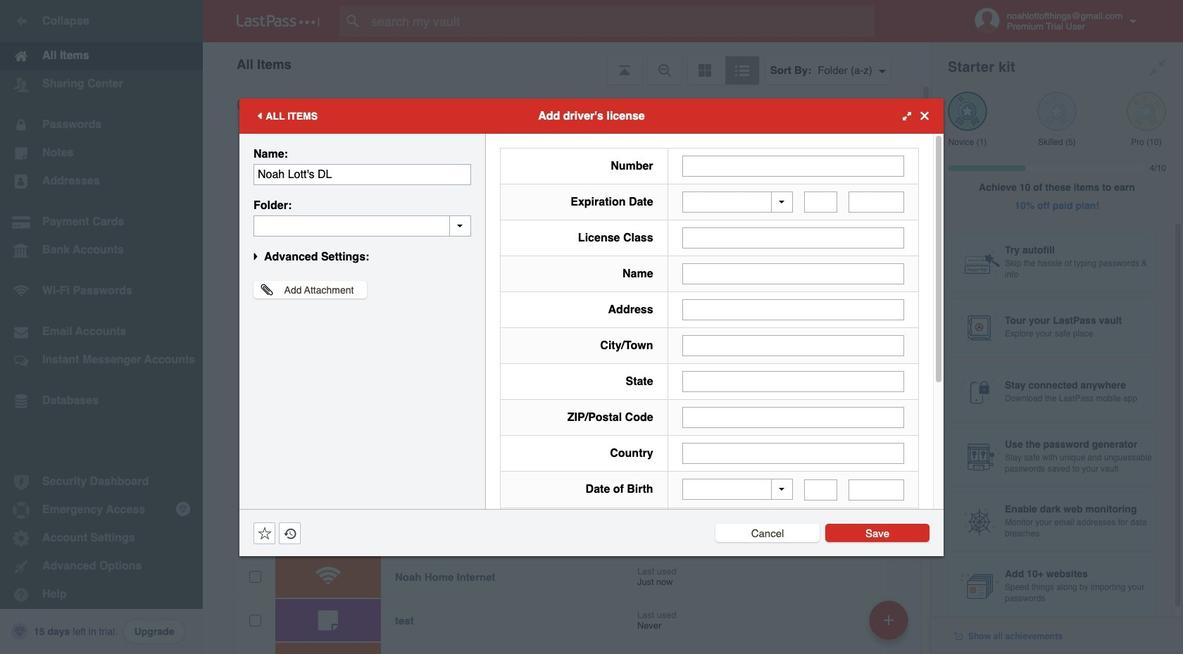 Task type: locate. For each thing, give the bounding box(es) containing it.
lastpass image
[[237, 15, 320, 27]]

vault options navigation
[[203, 42, 931, 85]]

dialog
[[239, 98, 944, 654]]

search my vault text field
[[339, 6, 902, 37]]

new item navigation
[[864, 597, 917, 654]]

main navigation navigation
[[0, 0, 203, 654]]

Search search field
[[339, 6, 902, 37]]

None text field
[[254, 164, 471, 185], [804, 192, 838, 213], [849, 192, 904, 213], [254, 215, 471, 236], [682, 227, 904, 249], [682, 263, 904, 285], [682, 371, 904, 392], [682, 407, 904, 428], [804, 479, 838, 500], [254, 164, 471, 185], [804, 192, 838, 213], [849, 192, 904, 213], [254, 215, 471, 236], [682, 227, 904, 249], [682, 263, 904, 285], [682, 371, 904, 392], [682, 407, 904, 428], [804, 479, 838, 500]]

None text field
[[682, 155, 904, 176], [682, 299, 904, 320], [682, 335, 904, 356], [682, 443, 904, 464], [849, 479, 904, 500], [682, 155, 904, 176], [682, 299, 904, 320], [682, 335, 904, 356], [682, 443, 904, 464], [849, 479, 904, 500]]



Task type: describe. For each thing, give the bounding box(es) containing it.
new item image
[[884, 615, 894, 625]]



